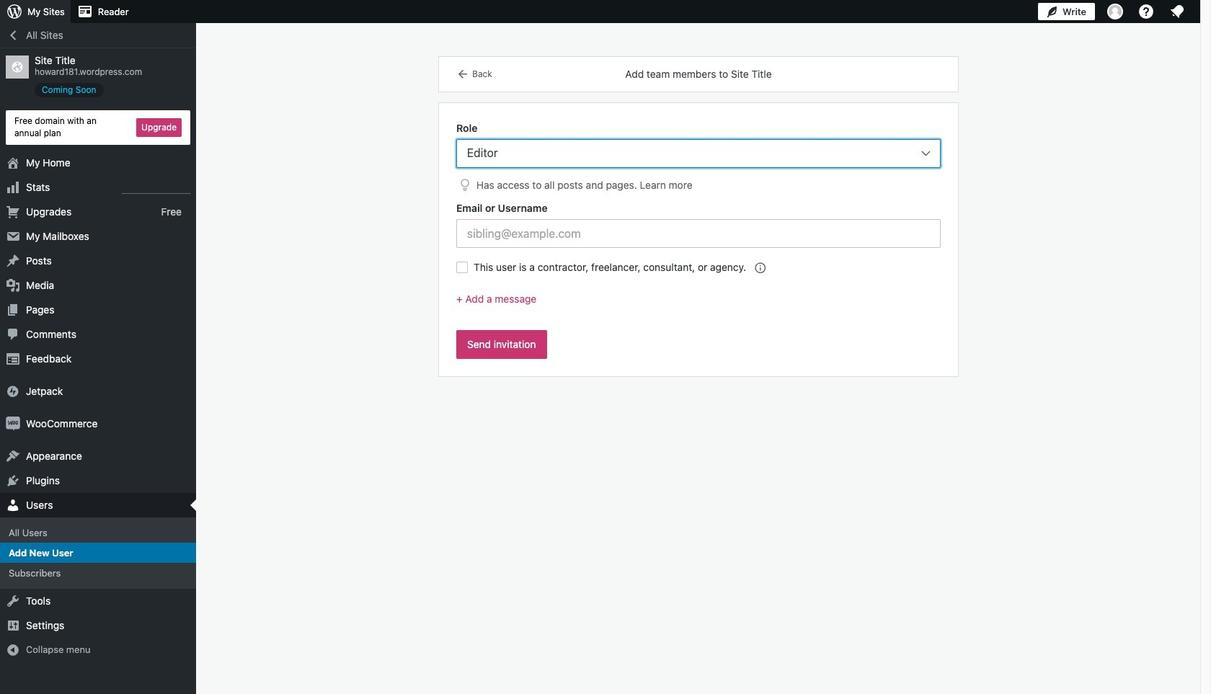 Task type: locate. For each thing, give the bounding box(es) containing it.
manage your notifications image
[[1169, 3, 1186, 20]]

group
[[457, 120, 941, 194], [457, 201, 941, 248], [457, 291, 941, 319]]

my profile image
[[1108, 4, 1124, 19]]

1 vertical spatial img image
[[6, 417, 20, 431]]

2 vertical spatial group
[[457, 291, 941, 319]]

0 vertical spatial group
[[457, 120, 941, 194]]

3 group from the top
[[457, 291, 941, 319]]

1 vertical spatial group
[[457, 201, 941, 248]]

None checkbox
[[457, 262, 468, 274]]

2 group from the top
[[457, 201, 941, 248]]

main content
[[439, 57, 958, 377]]

0 vertical spatial img image
[[6, 384, 20, 399]]

1 group from the top
[[457, 120, 941, 194]]

1 img image from the top
[[6, 384, 20, 399]]

img image
[[6, 384, 20, 399], [6, 417, 20, 431]]



Task type: describe. For each thing, give the bounding box(es) containing it.
2 img image from the top
[[6, 417, 20, 431]]

sibling@example.com text field
[[457, 220, 941, 248]]

highest hourly views 0 image
[[122, 184, 190, 194]]

more information image
[[754, 261, 767, 274]]

help image
[[1138, 3, 1155, 20]]



Task type: vqa. For each thing, say whether or not it's contained in the screenshot.
Open Search "image"
no



